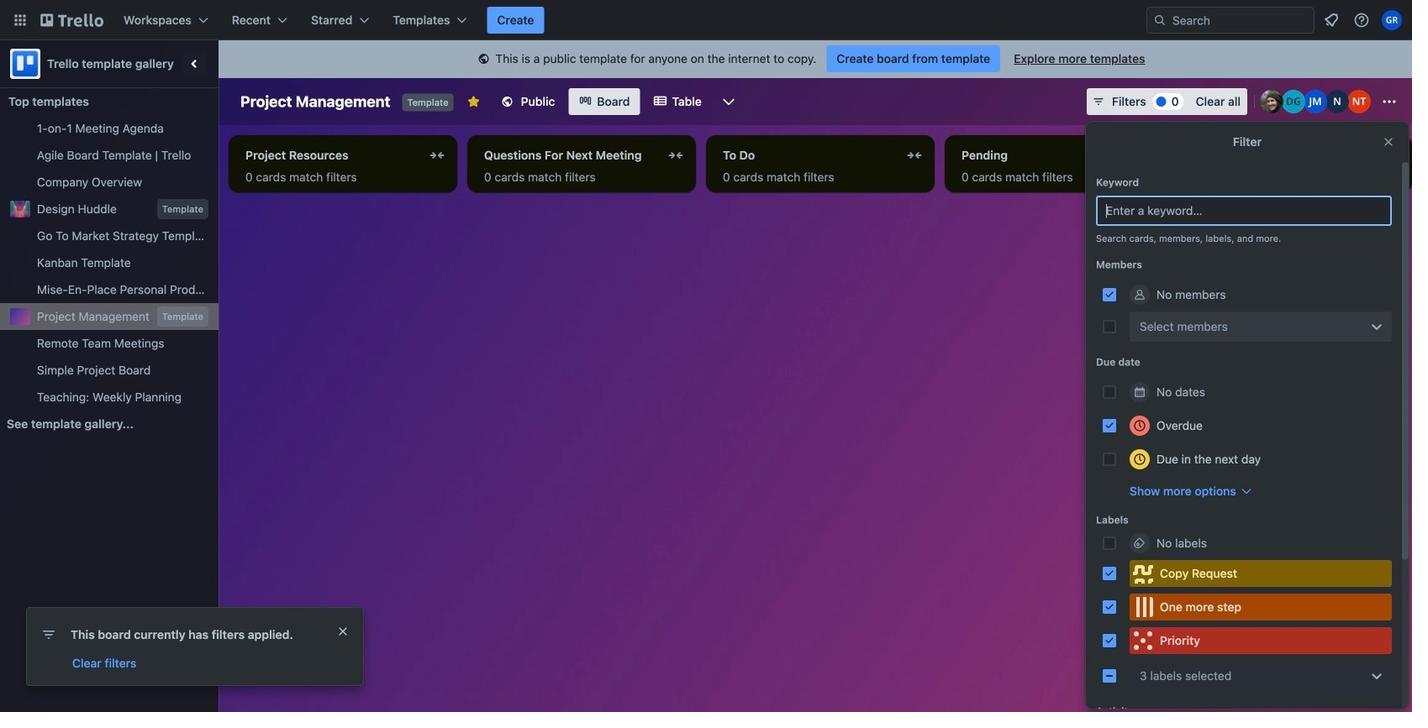 Task type: describe. For each thing, give the bounding box(es) containing it.
open information menu image
[[1354, 12, 1370, 29]]

Board name text field
[[232, 88, 399, 115]]

caity (caity) image
[[1260, 90, 1284, 114]]

back to home image
[[40, 7, 103, 34]]

0 notifications image
[[1322, 10, 1342, 30]]

devan goldstein (devangoldstein2) image
[[1282, 90, 1306, 114]]

search image
[[1154, 13, 1167, 27]]

nic (nicoletollefson1) image
[[1326, 90, 1349, 114]]

workspace navigation collapse icon image
[[183, 52, 207, 76]]

Search field
[[1167, 8, 1314, 32]]

2 collapse list image from the left
[[905, 145, 925, 166]]

1 collapse list image from the left
[[427, 145, 447, 166]]

sm image
[[475, 51, 492, 68]]

color: orange, title: "one more step" element
[[1130, 594, 1392, 621]]

greg robinson (gregrobinson96) image
[[1382, 10, 1402, 30]]

Enter a keyword… text field
[[1096, 196, 1392, 226]]

primary element
[[0, 0, 1413, 40]]

star or unstar board image
[[467, 95, 481, 108]]



Task type: vqa. For each thing, say whether or not it's contained in the screenshot.
Collapse list image
yes



Task type: locate. For each thing, give the bounding box(es) containing it.
1 horizontal spatial collapse list image
[[905, 145, 925, 166]]

0 horizontal spatial collapse list image
[[427, 145, 447, 166]]

nicole tang (nicoletang31) image
[[1348, 90, 1371, 114]]

customize views image
[[720, 93, 737, 110]]

color: yellow, title: "copy request" element
[[1130, 561, 1392, 588]]

None text field
[[952, 142, 1140, 169]]

dismiss flag image
[[336, 626, 350, 639]]

2 collapse list image from the left
[[1382, 145, 1402, 166]]

None text field
[[235, 142, 424, 169], [474, 142, 663, 169], [713, 142, 901, 169], [235, 142, 424, 169], [474, 142, 663, 169], [713, 142, 901, 169]]

jordan mirchev (jordan_mirchev) image
[[1304, 90, 1328, 114]]

0 horizontal spatial collapse list image
[[666, 145, 686, 166]]

close popover image
[[1382, 135, 1396, 149]]

collapse list image
[[427, 145, 447, 166], [905, 145, 925, 166]]

trello logo image
[[10, 49, 40, 79]]

show menu image
[[1381, 93, 1398, 110]]

color: red, title: "priority" element
[[1130, 628, 1392, 655]]

collapse list image
[[666, 145, 686, 166], [1382, 145, 1402, 166]]

1 collapse list image from the left
[[666, 145, 686, 166]]

alert
[[27, 609, 363, 686]]

1 horizontal spatial collapse list image
[[1382, 145, 1402, 166]]



